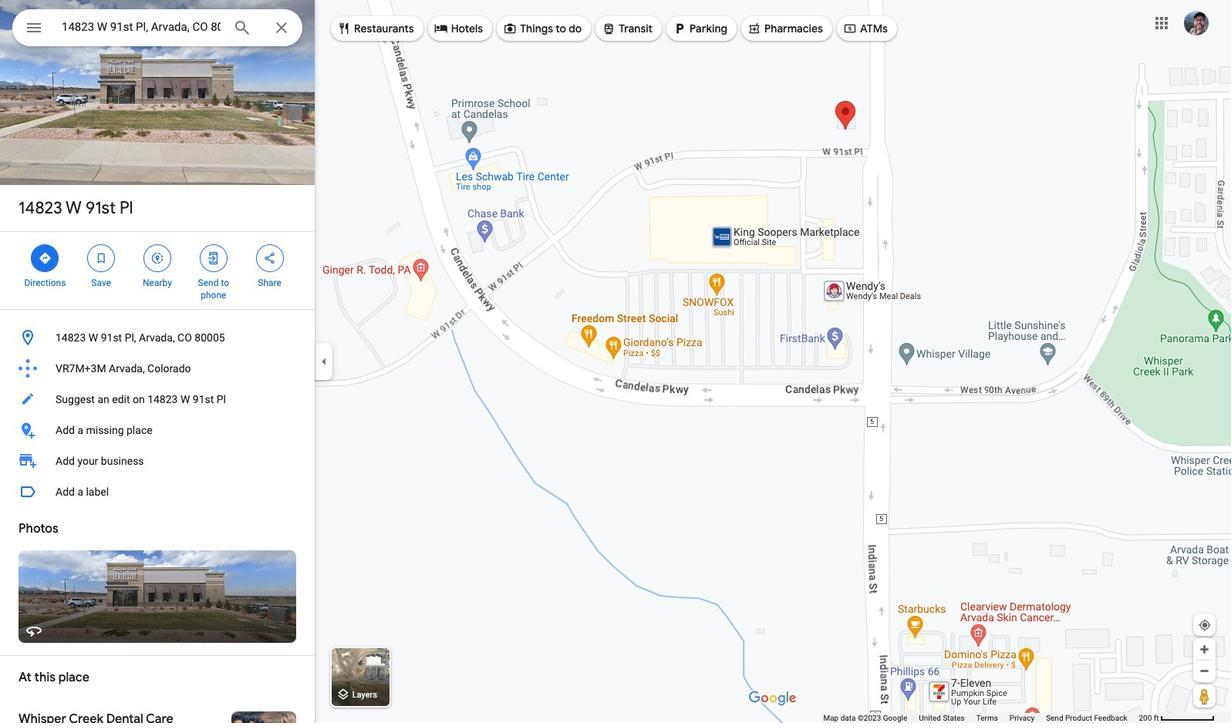 Task type: describe. For each thing, give the bounding box(es) containing it.

[[747, 20, 761, 37]]

transit
[[619, 22, 653, 35]]


[[673, 20, 687, 37]]

to inside  things to do
[[556, 22, 566, 35]]

80005
[[195, 332, 225, 344]]

ft
[[1154, 714, 1159, 723]]

do
[[569, 22, 582, 35]]

privacy
[[1010, 714, 1034, 723]]

14823 for 14823 w 91st pl, arvada, co 80005
[[56, 332, 86, 344]]

pl,
[[125, 332, 136, 344]]

2 vertical spatial 91st
[[193, 393, 214, 406]]

91st for pl
[[86, 197, 116, 219]]

pharmacies
[[764, 22, 823, 35]]

add for add a label
[[56, 486, 75, 498]]

google account: cj baylor  
(christian.baylor@adept.ai) image
[[1184, 11, 1209, 35]]

show street view coverage image
[[1193, 685, 1216, 708]]

14823 w 91st pl
[[19, 197, 133, 219]]


[[150, 250, 164, 267]]

product
[[1065, 714, 1092, 723]]

co
[[177, 332, 192, 344]]

colorado
[[147, 363, 191, 375]]

layers
[[352, 691, 377, 701]]

google maps element
[[0, 0, 1231, 724]]

show your location image
[[1198, 619, 1212, 633]]

phone
[[201, 290, 226, 301]]


[[263, 250, 277, 267]]

google
[[883, 714, 907, 723]]

business
[[101, 455, 144, 467]]


[[602, 20, 616, 37]]

this
[[34, 670, 56, 686]]

 pharmacies
[[747, 20, 823, 37]]

2 vertical spatial w
[[180, 393, 190, 406]]

a for label
[[77, 486, 83, 498]]

zoom in image
[[1199, 644, 1210, 656]]

 parking
[[673, 20, 727, 37]]

w for pl,
[[89, 332, 98, 344]]

add a label button
[[0, 477, 315, 508]]

suggest
[[56, 393, 95, 406]]

at this place
[[19, 670, 89, 686]]

missing
[[86, 424, 124, 437]]

200 ft button
[[1139, 714, 1215, 723]]

14823 w 91st pl main content
[[0, 0, 315, 724]]

hotels
[[451, 22, 483, 35]]

terms
[[976, 714, 998, 723]]

 button
[[12, 9, 56, 49]]

restaurants
[[354, 22, 414, 35]]

vr7m+3m arvada, colorado button
[[0, 353, 315, 384]]


[[337, 20, 351, 37]]

label
[[86, 486, 109, 498]]

atms
[[860, 22, 888, 35]]

an
[[98, 393, 109, 406]]

14823 for 14823 w 91st pl
[[19, 197, 62, 219]]

on
[[133, 393, 145, 406]]

terms button
[[976, 714, 998, 724]]

w for pl
[[66, 197, 82, 219]]


[[503, 20, 517, 37]]


[[38, 250, 52, 267]]

suggest an edit on 14823 w 91st pl button
[[0, 384, 315, 415]]

united states
[[919, 714, 965, 723]]

0 horizontal spatial pl
[[120, 197, 133, 219]]



Task type: vqa. For each thing, say whether or not it's contained in the screenshot.
Attractions
no



Task type: locate. For each thing, give the bounding box(es) containing it.
send up phone
[[198, 278, 219, 288]]

200 ft
[[1139, 714, 1159, 723]]

directions
[[24, 278, 66, 288]]

to left do
[[556, 22, 566, 35]]

privacy button
[[1010, 714, 1034, 724]]

0 horizontal spatial to
[[221, 278, 229, 288]]


[[207, 250, 220, 267]]

your
[[77, 455, 98, 467]]

0 vertical spatial place
[[127, 424, 152, 437]]

14823 right on
[[147, 393, 178, 406]]

photos
[[19, 521, 58, 537]]

1 vertical spatial arvada,
[[109, 363, 145, 375]]

suggest an edit on 14823 w 91st pl
[[56, 393, 226, 406]]

1 horizontal spatial to
[[556, 22, 566, 35]]

0 vertical spatial a
[[77, 424, 83, 437]]

arvada, down pl,
[[109, 363, 145, 375]]

14823 w 91st pl, arvada, co 80005 button
[[0, 322, 315, 353]]

1 vertical spatial 91st
[[101, 332, 122, 344]]

None field
[[62, 18, 221, 36]]

place
[[127, 424, 152, 437], [58, 670, 89, 686]]

2 horizontal spatial w
[[180, 393, 190, 406]]

things
[[520, 22, 553, 35]]

 search field
[[12, 9, 302, 49]]

a inside button
[[77, 424, 83, 437]]

send for send to phone
[[198, 278, 219, 288]]

a
[[77, 424, 83, 437], [77, 486, 83, 498]]

to up phone
[[221, 278, 229, 288]]

send inside send to phone
[[198, 278, 219, 288]]

zoom out image
[[1199, 666, 1210, 677]]

1 vertical spatial 14823
[[56, 332, 86, 344]]

0 vertical spatial add
[[56, 424, 75, 437]]

0 vertical spatial 91st
[[86, 197, 116, 219]]

vr7m+3m arvada, colorado
[[56, 363, 191, 375]]

2 vertical spatial 14823
[[147, 393, 178, 406]]

add inside button
[[56, 424, 75, 437]]


[[843, 20, 857, 37]]

actions for 14823 w 91st pl region
[[0, 232, 315, 309]]

map
[[823, 714, 839, 723]]

add for add a missing place
[[56, 424, 75, 437]]

1 add from the top
[[56, 424, 75, 437]]

pl
[[120, 197, 133, 219], [217, 393, 226, 406]]

1 vertical spatial pl
[[217, 393, 226, 406]]

14823 w 91st pl, arvada, co 80005
[[56, 332, 225, 344]]

place inside button
[[127, 424, 152, 437]]

14823 W 91st Pl, Arvada, CO 80007 field
[[12, 9, 302, 46]]

footer inside google maps element
[[823, 714, 1139, 724]]

91st for pl,
[[101, 332, 122, 344]]

arvada, right pl,
[[139, 332, 175, 344]]

edit
[[112, 393, 130, 406]]

add left label
[[56, 486, 75, 498]]

0 horizontal spatial send
[[198, 278, 219, 288]]

1 vertical spatial add
[[56, 455, 75, 467]]

©2023
[[858, 714, 881, 723]]

add your business link
[[0, 446, 315, 477]]

pl inside button
[[217, 393, 226, 406]]

add your business
[[56, 455, 144, 467]]

pl up actions for 14823 w 91st pl region
[[120, 197, 133, 219]]

add inside button
[[56, 486, 75, 498]]

 transit
[[602, 20, 653, 37]]

14823 up  on the top left of the page
[[19, 197, 62, 219]]

send product feedback button
[[1046, 714, 1127, 724]]

a left label
[[77, 486, 83, 498]]

0 vertical spatial send
[[198, 278, 219, 288]]

0 vertical spatial arvada,
[[139, 332, 175, 344]]

add a missing place
[[56, 424, 152, 437]]

2 add from the top
[[56, 455, 75, 467]]

send inside button
[[1046, 714, 1063, 723]]

add a label
[[56, 486, 109, 498]]

to inside send to phone
[[221, 278, 229, 288]]

2 vertical spatial add
[[56, 486, 75, 498]]

91st
[[86, 197, 116, 219], [101, 332, 122, 344], [193, 393, 214, 406]]

1 horizontal spatial place
[[127, 424, 152, 437]]

feedback
[[1094, 714, 1127, 723]]

91st up "add a missing place" button
[[193, 393, 214, 406]]

add for add your business
[[56, 455, 75, 467]]

1 horizontal spatial send
[[1046, 714, 1063, 723]]

place right 'this'
[[58, 670, 89, 686]]

place down on
[[127, 424, 152, 437]]

arvada,
[[139, 332, 175, 344], [109, 363, 145, 375]]

add a missing place button
[[0, 415, 315, 446]]

1 vertical spatial place
[[58, 670, 89, 686]]


[[94, 250, 108, 267]]

send product feedback
[[1046, 714, 1127, 723]]

data
[[841, 714, 856, 723]]

0 vertical spatial w
[[66, 197, 82, 219]]


[[25, 17, 43, 39]]

a for missing
[[77, 424, 83, 437]]

united
[[919, 714, 941, 723]]

 restaurants
[[337, 20, 414, 37]]

1 vertical spatial a
[[77, 486, 83, 498]]

w
[[66, 197, 82, 219], [89, 332, 98, 344], [180, 393, 190, 406]]

to
[[556, 22, 566, 35], [221, 278, 229, 288]]

nearby
[[143, 278, 172, 288]]

footer
[[823, 714, 1139, 724]]

1 horizontal spatial pl
[[217, 393, 226, 406]]

states
[[943, 714, 965, 723]]

0 vertical spatial 14823
[[19, 197, 62, 219]]

1 vertical spatial to
[[221, 278, 229, 288]]

2 a from the top
[[77, 486, 83, 498]]

collapse side panel image
[[315, 353, 332, 370]]

91st left pl,
[[101, 332, 122, 344]]

none field inside 14823 w 91st pl, arvada, co 80007 'field'
[[62, 18, 221, 36]]

save
[[91, 278, 111, 288]]

1 vertical spatial w
[[89, 332, 98, 344]]

a inside button
[[77, 486, 83, 498]]

pl down 80005
[[217, 393, 226, 406]]

a left missing
[[77, 424, 83, 437]]

14823 up the vr7m+3m
[[56, 332, 86, 344]]

1 horizontal spatial w
[[89, 332, 98, 344]]

0 horizontal spatial place
[[58, 670, 89, 686]]

 atms
[[843, 20, 888, 37]]

91st up ""
[[86, 197, 116, 219]]

vr7m+3m
[[56, 363, 106, 375]]

14823
[[19, 197, 62, 219], [56, 332, 86, 344], [147, 393, 178, 406]]

 hotels
[[434, 20, 483, 37]]

add left your
[[56, 455, 75, 467]]

0 vertical spatial pl
[[120, 197, 133, 219]]

parking
[[690, 22, 727, 35]]

footer containing map data ©2023 google
[[823, 714, 1139, 724]]

send for send product feedback
[[1046, 714, 1063, 723]]

0 vertical spatial to
[[556, 22, 566, 35]]

add
[[56, 424, 75, 437], [56, 455, 75, 467], [56, 486, 75, 498]]

 things to do
[[503, 20, 582, 37]]

united states button
[[919, 714, 965, 724]]

1 a from the top
[[77, 424, 83, 437]]

send
[[198, 278, 219, 288], [1046, 714, 1063, 723]]


[[434, 20, 448, 37]]

add down suggest
[[56, 424, 75, 437]]

map data ©2023 google
[[823, 714, 907, 723]]

share
[[258, 278, 281, 288]]

1 vertical spatial send
[[1046, 714, 1063, 723]]

send to phone
[[198, 278, 229, 301]]

3 add from the top
[[56, 486, 75, 498]]

200
[[1139, 714, 1152, 723]]

at
[[19, 670, 32, 686]]

send left product
[[1046, 714, 1063, 723]]

0 horizontal spatial w
[[66, 197, 82, 219]]



